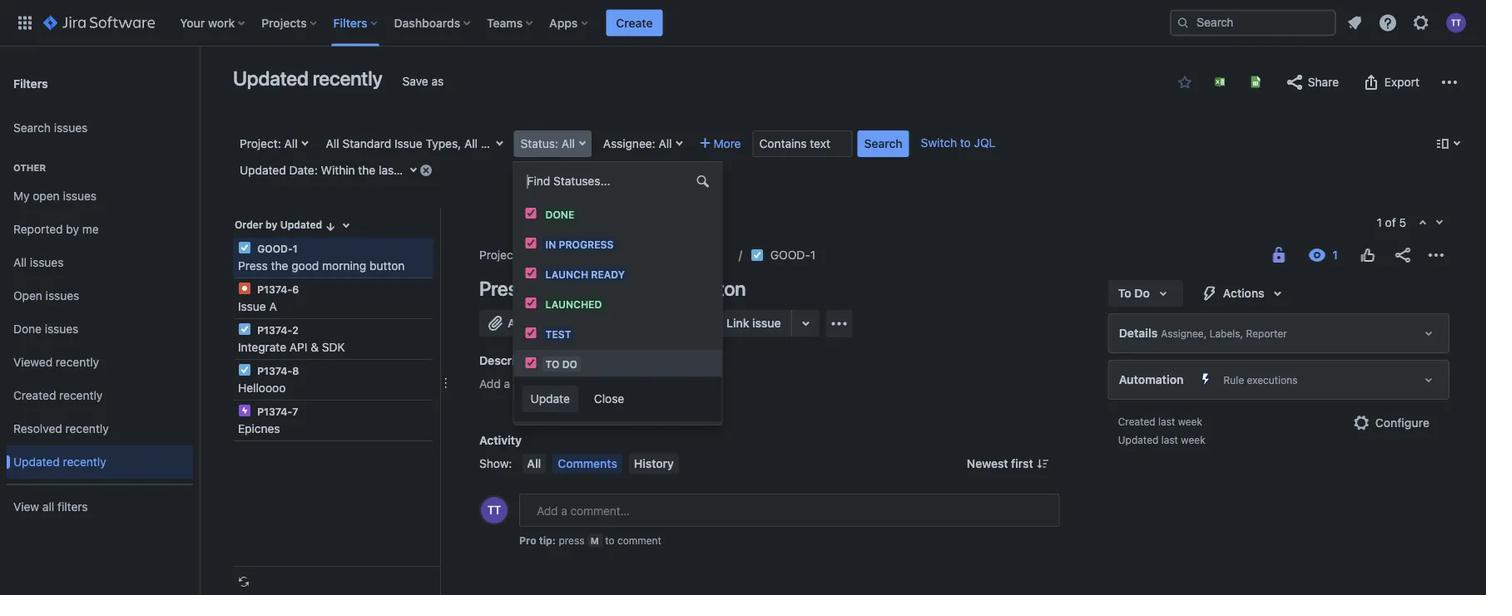Task type: vqa. For each thing, say whether or not it's contained in the screenshot.
Standard
yes



Task type: describe. For each thing, give the bounding box(es) containing it.
sub-
[[481, 137, 506, 151]]

share link
[[1277, 69, 1348, 96]]

pro tip: press m to comment
[[519, 535, 662, 547]]

details
[[1119, 327, 1158, 340]]

all left sub-
[[464, 137, 478, 151]]

viewed recently
[[13, 356, 99, 370]]

1 horizontal spatial good-
[[771, 248, 811, 262]]

my open issues
[[13, 189, 97, 203]]

rule
[[1224, 375, 1244, 386]]

all right "status:" at the top left of page
[[562, 137, 575, 151]]

recently for 'viewed recently' link
[[56, 356, 99, 370]]

as
[[432, 74, 444, 88]]

integrate api & sdk
[[238, 341, 345, 355]]

0 vertical spatial the
[[358, 164, 376, 177]]

description...
[[513, 377, 584, 391]]

done for done issues
[[13, 323, 42, 336]]

issues for open issues
[[46, 289, 79, 303]]

Search issues using keywords text field
[[753, 131, 853, 157]]

updated down project:
[[240, 164, 286, 177]]

search image
[[1177, 16, 1190, 30]]

issues for search issues
[[54, 121, 88, 135]]

projects for projects dropdown button
[[262, 16, 307, 30]]

actions
[[1223, 287, 1265, 300]]

configure link
[[1342, 410, 1440, 437]]

my open issues link
[[7, 180, 193, 213]]

search for search issues
[[13, 121, 51, 135]]

1 vertical spatial the
[[271, 259, 288, 273]]

reporter
[[1246, 328, 1287, 340]]

0 vertical spatial updated recently
[[233, 67, 383, 90]]

sdk
[[322, 341, 345, 355]]

all issues
[[13, 256, 64, 270]]

helloooo
[[238, 382, 286, 395]]

test
[[546, 329, 571, 340]]

p1374-7
[[255, 406, 298, 418]]

profile image of terry turtle image
[[481, 498, 508, 524]]

2 types, from the left
[[565, 137, 601, 151]]

primary element
[[10, 0, 1170, 46]]

in progress
[[546, 239, 614, 250]]

projects link
[[479, 246, 523, 265]]

a
[[269, 300, 277, 314]]

a for description...
[[504, 377, 510, 391]]

2
[[292, 325, 299, 336]]

newest first image
[[1037, 458, 1050, 471]]

order
[[235, 219, 263, 231]]

open in google sheets image
[[1249, 75, 1263, 89]]

resolved recently
[[13, 422, 109, 436]]

all standard issue types,                                 all sub-task issue types,                                 bug,                                 epic,                                 story,                                 task button
[[319, 131, 720, 157]]

save
[[403, 74, 428, 88]]

updated inside the created last week updated last week
[[1118, 434, 1159, 446]]

by for reported
[[66, 223, 79, 236]]

1 horizontal spatial good-1
[[771, 248, 816, 262]]

last for the
[[379, 164, 398, 177]]

actions button
[[1190, 280, 1298, 307]]

goodmorning
[[563, 248, 637, 262]]

epic,
[[632, 137, 658, 151]]

assignee: all
[[603, 137, 672, 151]]

p1374-6
[[255, 284, 299, 295]]

goodmorning link
[[543, 246, 637, 265]]

viewed
[[13, 356, 53, 370]]

recently for created recently link
[[59, 389, 103, 403]]

show:
[[479, 457, 512, 471]]

add a child issue
[[589, 317, 682, 330]]

p1374- for issue a
[[257, 284, 292, 295]]

of
[[1385, 216, 1396, 230]]

filters button
[[328, 10, 384, 36]]

sidebar navigation image
[[181, 67, 218, 100]]

0 vertical spatial morning
[[322, 259, 366, 273]]

description
[[479, 354, 544, 368]]

switch to jql link
[[921, 136, 996, 150]]

0 horizontal spatial press
[[238, 259, 268, 273]]

updated inside updated recently "link"
[[13, 456, 60, 469]]

help image
[[1378, 13, 1398, 33]]

comments button
[[553, 454, 622, 474]]

0 horizontal spatial to
[[546, 359, 560, 370]]

newest
[[967, 457, 1008, 471]]

last for updated
[[1162, 434, 1179, 446]]

filters
[[57, 501, 88, 514]]

pro
[[519, 535, 536, 547]]

order by updated
[[235, 219, 322, 231]]

bug,
[[604, 137, 629, 151]]

search button
[[858, 131, 909, 157]]

to do button
[[1108, 280, 1183, 307]]

me
[[82, 223, 99, 236]]

add for add a child issue
[[589, 317, 611, 330]]

by for order
[[266, 219, 278, 231]]

Find Statuses... field
[[522, 170, 714, 193]]

1 horizontal spatial issue
[[394, 137, 423, 151]]

updated down projects dropdown button
[[233, 67, 309, 90]]

p1374- for helloooo
[[257, 365, 292, 377]]

1 issue from the left
[[653, 317, 682, 330]]

0 vertical spatial to
[[960, 136, 971, 150]]

switch to jql
[[921, 136, 996, 150]]

integrate
[[238, 341, 286, 355]]

details element
[[1108, 314, 1450, 354]]

6
[[292, 284, 299, 295]]

work
[[208, 16, 235, 30]]

in
[[546, 239, 556, 250]]

0 horizontal spatial good-
[[257, 243, 293, 255]]

0 horizontal spatial do
[[562, 359, 578, 370]]

all
[[42, 501, 54, 514]]

1 vertical spatial press the good morning button
[[479, 277, 746, 300]]

link issue
[[727, 317, 781, 330]]

configure
[[1376, 417, 1430, 430]]

1 vertical spatial press
[[479, 277, 528, 300]]

all right epic,
[[659, 137, 672, 151]]

executions
[[1247, 375, 1298, 386]]

updated recently link
[[7, 446, 193, 479]]

p1374- for integrate api & sdk
[[257, 325, 292, 336]]

more button
[[694, 131, 748, 157]]

created for created recently
[[13, 389, 56, 403]]

bug image
[[238, 282, 251, 295]]

tip:
[[539, 535, 556, 547]]

1 vertical spatial morning
[[613, 277, 685, 300]]

all button
[[522, 454, 546, 474]]

add for add a description...
[[479, 377, 501, 391]]

0 horizontal spatial filters
[[13, 76, 48, 90]]

0 horizontal spatial press the good morning button
[[238, 259, 405, 273]]

story,
[[661, 137, 692, 151]]

2 horizontal spatial the
[[532, 277, 560, 300]]

search issues
[[13, 121, 88, 135]]

create
[[616, 16, 653, 30]]

to inside dropdown button
[[1118, 287, 1132, 300]]

appswitcher icon image
[[15, 13, 35, 33]]

jql
[[974, 136, 996, 150]]

small image
[[1179, 76, 1192, 89]]

view all filters
[[13, 501, 88, 514]]

assignee:
[[603, 137, 656, 151]]

more
[[714, 137, 741, 151]]

small image
[[324, 220, 337, 233]]

close
[[594, 392, 624, 406]]

1 up link web pages and more icon
[[811, 248, 816, 262]]

attach
[[508, 317, 544, 330]]

your profile and settings image
[[1447, 13, 1466, 33]]

&
[[311, 341, 319, 355]]

0 horizontal spatial good-1
[[255, 243, 298, 255]]

good-1 link
[[771, 246, 816, 265]]

progress
[[559, 239, 614, 250]]

ready
[[591, 269, 625, 280]]

notifications image
[[1345, 13, 1365, 33]]

newest first button
[[957, 454, 1060, 474]]

link
[[727, 317, 749, 330]]

1 of 5
[[1377, 216, 1407, 230]]

created recently
[[13, 389, 103, 403]]

epicnes
[[238, 422, 280, 436]]

created recently link
[[7, 380, 193, 413]]



Task type: locate. For each thing, give the bounding box(es) containing it.
1 vertical spatial last
[[1159, 416, 1175, 428]]

projects right "work"
[[262, 16, 307, 30]]

0 vertical spatial to
[[1118, 287, 1132, 300]]

recently inside 'link'
[[65, 422, 109, 436]]

updated down automation in the bottom right of the page
[[1118, 434, 1159, 446]]

open in microsoft excel image
[[1213, 75, 1227, 89]]

press
[[238, 259, 268, 273], [479, 277, 528, 300]]

link issue button
[[698, 310, 793, 337]]

created inside the created last week updated last week
[[1118, 416, 1156, 428]]

1 horizontal spatial filters
[[333, 16, 368, 30]]

child
[[623, 317, 650, 330]]

2 vertical spatial last
[[1162, 434, 1179, 446]]

all right show:
[[527, 457, 541, 471]]

task image down order
[[238, 241, 251, 255]]

done inside other group
[[13, 323, 42, 336]]

recently down resolved recently 'link'
[[63, 456, 106, 469]]

1 horizontal spatial press the good morning button
[[479, 277, 746, 300]]

my
[[13, 189, 30, 203]]

1 vertical spatial good
[[564, 277, 609, 300]]

None checkbox
[[526, 208, 537, 219], [526, 298, 537, 309], [526, 328, 537, 339], [526, 358, 537, 369], [526, 208, 537, 219], [526, 298, 537, 309], [526, 328, 537, 339], [526, 358, 537, 369]]

1 horizontal spatial types,
[[565, 137, 601, 151]]

export button
[[1353, 69, 1428, 96]]

0 horizontal spatial morning
[[322, 259, 366, 273]]

launch ready
[[546, 269, 625, 280]]

0 horizontal spatial types,
[[426, 137, 461, 151]]

created down viewed at bottom left
[[13, 389, 56, 403]]

0 vertical spatial done
[[546, 209, 575, 220]]

p1374- up epicnes on the bottom left of the page
[[257, 406, 292, 418]]

1 vertical spatial button
[[689, 277, 746, 300]]

0 horizontal spatial to do
[[546, 359, 578, 370]]

last
[[379, 164, 398, 177], [1159, 416, 1175, 428], [1162, 434, 1179, 446]]

open issues link
[[7, 280, 193, 313]]

add down description
[[479, 377, 501, 391]]

1 p1374- from the top
[[257, 284, 292, 295]]

1 horizontal spatial add
[[589, 317, 611, 330]]

created down automation in the bottom right of the page
[[1118, 416, 1156, 428]]

updated inside "order by updated" link
[[280, 219, 322, 231]]

status:
[[521, 137, 558, 151]]

0 vertical spatial add
[[589, 317, 611, 330]]

add
[[589, 317, 611, 330], [479, 377, 501, 391]]

done issues
[[13, 323, 79, 336]]

reported by me
[[13, 223, 99, 236]]

done issues link
[[7, 313, 193, 346]]

0 vertical spatial filters
[[333, 16, 368, 30]]

1 vertical spatial to do
[[546, 359, 578, 370]]

updated recently down projects dropdown button
[[233, 67, 383, 90]]

2 issue from the left
[[752, 317, 781, 330]]

0 horizontal spatial to
[[605, 535, 615, 547]]

1 horizontal spatial button
[[689, 277, 746, 300]]

good-1 down 'order by updated'
[[255, 243, 298, 255]]

press
[[559, 535, 585, 547]]

1 vertical spatial to
[[605, 535, 615, 547]]

0 horizontal spatial a
[[504, 377, 510, 391]]

types, up remove criteria image
[[426, 137, 461, 151]]

issues
[[54, 121, 88, 135], [63, 189, 97, 203], [30, 256, 64, 270], [46, 289, 79, 303], [45, 323, 79, 336]]

task image for helloooo
[[238, 364, 251, 377]]

0 horizontal spatial issue
[[653, 317, 682, 330]]

the down goodmorning icon
[[532, 277, 560, 300]]

your work button
[[175, 10, 252, 36]]

1 vertical spatial add
[[479, 377, 501, 391]]

1 horizontal spatial press
[[479, 277, 528, 300]]

to up details
[[1118, 287, 1132, 300]]

view all filters link
[[7, 491, 193, 524]]

0 horizontal spatial done
[[13, 323, 42, 336]]

types, left bug,
[[565, 137, 601, 151]]

all inside other group
[[13, 256, 27, 270]]

Add a comment… field
[[519, 494, 1060, 528]]

epic image
[[238, 404, 251, 418]]

0 vertical spatial search
[[13, 121, 51, 135]]

p1374- up a
[[257, 284, 292, 295]]

to
[[1118, 287, 1132, 300], [546, 359, 560, 370]]

the up p1374-6
[[271, 259, 288, 273]]

by left the me
[[66, 223, 79, 236]]

viewed recently link
[[7, 346, 193, 380]]

do up details
[[1135, 287, 1150, 300]]

press down the projects link
[[479, 277, 528, 300]]

1 horizontal spatial do
[[1135, 287, 1150, 300]]

rule executions
[[1224, 375, 1298, 386]]

date:
[[289, 164, 318, 177]]

the down standard
[[358, 164, 376, 177]]

to right m
[[605, 535, 615, 547]]

0 horizontal spatial button
[[370, 259, 405, 273]]

all issues link
[[7, 246, 193, 280]]

issue right link
[[752, 317, 781, 330]]

history
[[634, 457, 674, 471]]

m
[[591, 536, 599, 547]]

dashboards
[[394, 16, 460, 30]]

next issue 'p1374-6' ( type 'j' ) image
[[1433, 216, 1447, 230]]

good down goodmorning link
[[564, 277, 609, 300]]

your
[[180, 16, 205, 30]]

open
[[13, 289, 42, 303]]

by right order
[[266, 219, 278, 231]]

0 vertical spatial last
[[379, 164, 398, 177]]

to do inside dropdown button
[[1118, 287, 1150, 300]]

0 vertical spatial projects
[[262, 16, 307, 30]]

0 vertical spatial a
[[614, 317, 620, 330]]

0 horizontal spatial the
[[271, 259, 288, 273]]

1 horizontal spatial updated recently
[[233, 67, 383, 90]]

issue a
[[238, 300, 277, 314]]

projects
[[262, 16, 307, 30], [479, 248, 523, 262]]

a inside button
[[614, 317, 620, 330]]

updated left small icon
[[280, 219, 322, 231]]

press the good morning button
[[238, 259, 405, 273], [479, 277, 746, 300]]

1 vertical spatial projects
[[479, 248, 523, 262]]

add app image
[[829, 314, 849, 334]]

issue up remove criteria image
[[394, 137, 423, 151]]

within
[[321, 164, 355, 177]]

banner
[[0, 0, 1486, 47]]

issue right child
[[653, 317, 682, 330]]

jira software image
[[43, 13, 155, 33], [43, 13, 155, 33]]

0 vertical spatial created
[[13, 389, 56, 403]]

automation element
[[1108, 360, 1450, 400]]

0 horizontal spatial created
[[13, 389, 56, 403]]

filters right projects dropdown button
[[333, 16, 368, 30]]

settings image
[[1412, 13, 1432, 33]]

do up description...
[[562, 359, 578, 370]]

task image left good-1 link
[[751, 249, 764, 262]]

the
[[358, 164, 376, 177], [271, 259, 288, 273], [532, 277, 560, 300]]

all standard issue types,                                 all sub-task issue types,                                 bug,                                 epic,                                 story,                                 task
[[326, 137, 720, 151]]

close link
[[586, 387, 633, 414]]

0 vertical spatial press the good morning button
[[238, 259, 405, 273]]

your work
[[180, 16, 235, 30]]

search left switch
[[864, 137, 903, 151]]

0 horizontal spatial projects
[[262, 16, 307, 30]]

1 vertical spatial created
[[1118, 416, 1156, 428]]

save as button
[[394, 68, 452, 95]]

share
[[1308, 75, 1339, 89]]

copy link to issue image
[[813, 248, 826, 261]]

to up description...
[[546, 359, 560, 370]]

2 vertical spatial the
[[532, 277, 560, 300]]

good-1 up link web pages and more icon
[[771, 248, 816, 262]]

a down description
[[504, 377, 510, 391]]

default image
[[696, 175, 710, 188]]

labels,
[[1210, 328, 1244, 340]]

done for done
[[546, 209, 575, 220]]

1 horizontal spatial the
[[358, 164, 376, 177]]

filters inside filters popup button
[[333, 16, 368, 30]]

projects button
[[257, 10, 323, 36]]

all up open
[[13, 256, 27, 270]]

task image for press the good morning button
[[238, 241, 251, 255]]

0 horizontal spatial search
[[13, 121, 51, 135]]

0 vertical spatial week
[[409, 164, 437, 177]]

standard
[[342, 137, 391, 151]]

done down open
[[13, 323, 42, 336]]

a
[[614, 317, 620, 330], [504, 377, 510, 391]]

1 horizontal spatial by
[[266, 219, 278, 231]]

task image
[[238, 241, 251, 255], [751, 249, 764, 262], [238, 323, 251, 336], [238, 364, 251, 377]]

1 vertical spatial done
[[13, 323, 42, 336]]

1 types, from the left
[[426, 137, 461, 151]]

2 horizontal spatial issue
[[534, 137, 562, 151]]

recently inside "link"
[[63, 456, 106, 469]]

reported
[[13, 223, 63, 236]]

8
[[292, 365, 299, 377]]

1 horizontal spatial good
[[564, 277, 609, 300]]

filters up search issues
[[13, 76, 48, 90]]

None submit
[[522, 386, 578, 413]]

morning
[[322, 259, 366, 273], [613, 277, 685, 300]]

comment
[[618, 535, 662, 547]]

0 vertical spatial good
[[291, 259, 319, 273]]

remove criteria image
[[419, 164, 433, 177]]

recently down 'viewed recently' link
[[59, 389, 103, 403]]

week
[[409, 164, 437, 177], [1178, 416, 1203, 428], [1181, 434, 1206, 446]]

by inside other group
[[66, 223, 79, 236]]

a for child
[[614, 317, 620, 330]]

0 vertical spatial button
[[370, 259, 405, 273]]

updated recently
[[233, 67, 383, 90], [13, 456, 106, 469]]

0 vertical spatial do
[[1135, 287, 1150, 300]]

to
[[960, 136, 971, 150], [605, 535, 615, 547]]

updated recently down resolved recently
[[13, 456, 106, 469]]

0 horizontal spatial add
[[479, 377, 501, 391]]

1 vertical spatial a
[[504, 377, 510, 391]]

updated down resolved
[[13, 456, 60, 469]]

issues for all issues
[[30, 256, 64, 270]]

other group
[[7, 145, 193, 484]]

launch
[[546, 269, 589, 280]]

vote options: no one has voted for this issue yet. image
[[1358, 246, 1378, 265]]

project: all
[[240, 137, 298, 151]]

dashboards button
[[389, 10, 477, 36]]

issues for done issues
[[45, 323, 79, 336]]

0 horizontal spatial issue
[[238, 300, 266, 314]]

launched
[[546, 299, 602, 310]]

p1374-
[[257, 284, 292, 295], [257, 325, 292, 336], [257, 365, 292, 377], [257, 406, 292, 418]]

1 horizontal spatial to do
[[1118, 287, 1150, 300]]

projects left goodmorning icon
[[479, 248, 523, 262]]

search for search
[[864, 137, 903, 151]]

other
[[13, 163, 46, 174]]

add a child issue button
[[561, 310, 692, 337]]

task
[[506, 137, 531, 151], [695, 137, 720, 151]]

to do up description...
[[546, 359, 578, 370]]

1 left remove criteria image
[[401, 164, 406, 177]]

morning down small icon
[[322, 259, 366, 273]]

apps button
[[544, 10, 595, 36]]

good-
[[257, 243, 293, 255], [771, 248, 811, 262]]

task image up integrate
[[238, 323, 251, 336]]

recently up created recently
[[56, 356, 99, 370]]

1 horizontal spatial morning
[[613, 277, 685, 300]]

2 p1374- from the top
[[257, 325, 292, 336]]

good- down 'order by updated'
[[257, 243, 293, 255]]

recently for resolved recently 'link'
[[65, 422, 109, 436]]

add inside the 'add a child issue' button
[[589, 317, 611, 330]]

add down launched
[[589, 317, 611, 330]]

1 horizontal spatial a
[[614, 317, 620, 330]]

menu bar containing all
[[519, 454, 682, 474]]

1 horizontal spatial projects
[[479, 248, 523, 262]]

done up the in
[[546, 209, 575, 220]]

1 vertical spatial updated recently
[[13, 456, 106, 469]]

all up the within
[[326, 137, 339, 151]]

do inside dropdown button
[[1135, 287, 1150, 300]]

1
[[401, 164, 406, 177], [1377, 216, 1382, 230], [293, 243, 298, 255], [811, 248, 816, 262]]

to do up details
[[1118, 287, 1150, 300]]

1 horizontal spatial created
[[1118, 416, 1156, 428]]

attach button
[[479, 310, 554, 337]]

7
[[292, 406, 298, 418]]

press the good morning button up "6"
[[238, 259, 405, 273]]

banner containing your work
[[0, 0, 1486, 47]]

search up 'other'
[[13, 121, 51, 135]]

done
[[546, 209, 575, 220], [13, 323, 42, 336]]

created for created last week updated last week
[[1118, 416, 1156, 428]]

morning up child
[[613, 277, 685, 300]]

0 horizontal spatial good
[[291, 259, 319, 273]]

issue right sub-
[[534, 137, 562, 151]]

0 horizontal spatial updated recently
[[13, 456, 106, 469]]

not available - this is the first issue image
[[1417, 217, 1430, 231]]

search issues link
[[7, 112, 193, 145]]

menu bar
[[519, 454, 682, 474]]

link web pages and more image
[[796, 314, 816, 334]]

recently for updated recently "link" at the left of the page
[[63, 456, 106, 469]]

share image
[[1393, 246, 1413, 265]]

recently down filters popup button
[[313, 67, 383, 90]]

by
[[266, 219, 278, 231], [66, 223, 79, 236]]

1 task from the left
[[506, 137, 531, 151]]

projects inside dropdown button
[[262, 16, 307, 30]]

a left child
[[614, 317, 620, 330]]

task image for integrate api & sdk
[[238, 323, 251, 336]]

export
[[1385, 75, 1420, 89]]

1 horizontal spatial task
[[695, 137, 720, 151]]

issue down bug icon
[[238, 300, 266, 314]]

1 down "order by updated" link on the left top of page
[[293, 243, 298, 255]]

goodmorning image
[[543, 249, 557, 262]]

1 horizontal spatial search
[[864, 137, 903, 151]]

task image up helloooo
[[238, 364, 251, 377]]

1 horizontal spatial to
[[960, 136, 971, 150]]

0 vertical spatial to do
[[1118, 287, 1150, 300]]

created
[[13, 389, 56, 403], [1118, 416, 1156, 428]]

1 vertical spatial filters
[[13, 76, 48, 90]]

0 horizontal spatial task
[[506, 137, 531, 151]]

2 task from the left
[[695, 137, 720, 151]]

2 vertical spatial week
[[1181, 434, 1206, 446]]

Search field
[[1170, 10, 1337, 36]]

search inside 'button'
[[864, 137, 903, 151]]

4 p1374- from the top
[[257, 406, 292, 418]]

p1374- up integrate
[[257, 325, 292, 336]]

all inside button
[[527, 457, 541, 471]]

good- left copy link to issue icon
[[771, 248, 811, 262]]

1 horizontal spatial done
[[546, 209, 575, 220]]

to left jql
[[960, 136, 971, 150]]

1 horizontal spatial issue
[[752, 317, 781, 330]]

assignee,
[[1161, 328, 1207, 340]]

good up "6"
[[291, 259, 319, 273]]

None checkbox
[[526, 238, 537, 249], [526, 268, 537, 279], [526, 238, 537, 249], [526, 268, 537, 279]]

1 vertical spatial do
[[562, 359, 578, 370]]

projects for the projects link
[[479, 248, 523, 262]]

1 horizontal spatial to
[[1118, 287, 1132, 300]]

0 vertical spatial press
[[238, 259, 268, 273]]

teams
[[487, 16, 523, 30]]

press the good morning button down 'goodmorning'
[[479, 277, 746, 300]]

3 p1374- from the top
[[257, 365, 292, 377]]

actions image
[[1427, 246, 1447, 265]]

recently
[[313, 67, 383, 90], [56, 356, 99, 370], [59, 389, 103, 403], [65, 422, 109, 436], [63, 456, 106, 469]]

p1374- for epicnes
[[257, 406, 292, 418]]

1 vertical spatial week
[[1178, 416, 1203, 428]]

1 left the of
[[1377, 216, 1382, 230]]

all up date:
[[284, 137, 298, 151]]

recently down created recently link
[[65, 422, 109, 436]]

view
[[13, 501, 39, 514]]

p1374- up helloooo
[[257, 365, 292, 377]]

updated recently inside "link"
[[13, 456, 106, 469]]

created inside other group
[[13, 389, 56, 403]]

p1374-2
[[255, 325, 299, 336]]

1 vertical spatial to
[[546, 359, 560, 370]]

0 horizontal spatial by
[[66, 223, 79, 236]]

1 vertical spatial search
[[864, 137, 903, 151]]

press up bug icon
[[238, 259, 268, 273]]

api
[[290, 341, 308, 355]]



